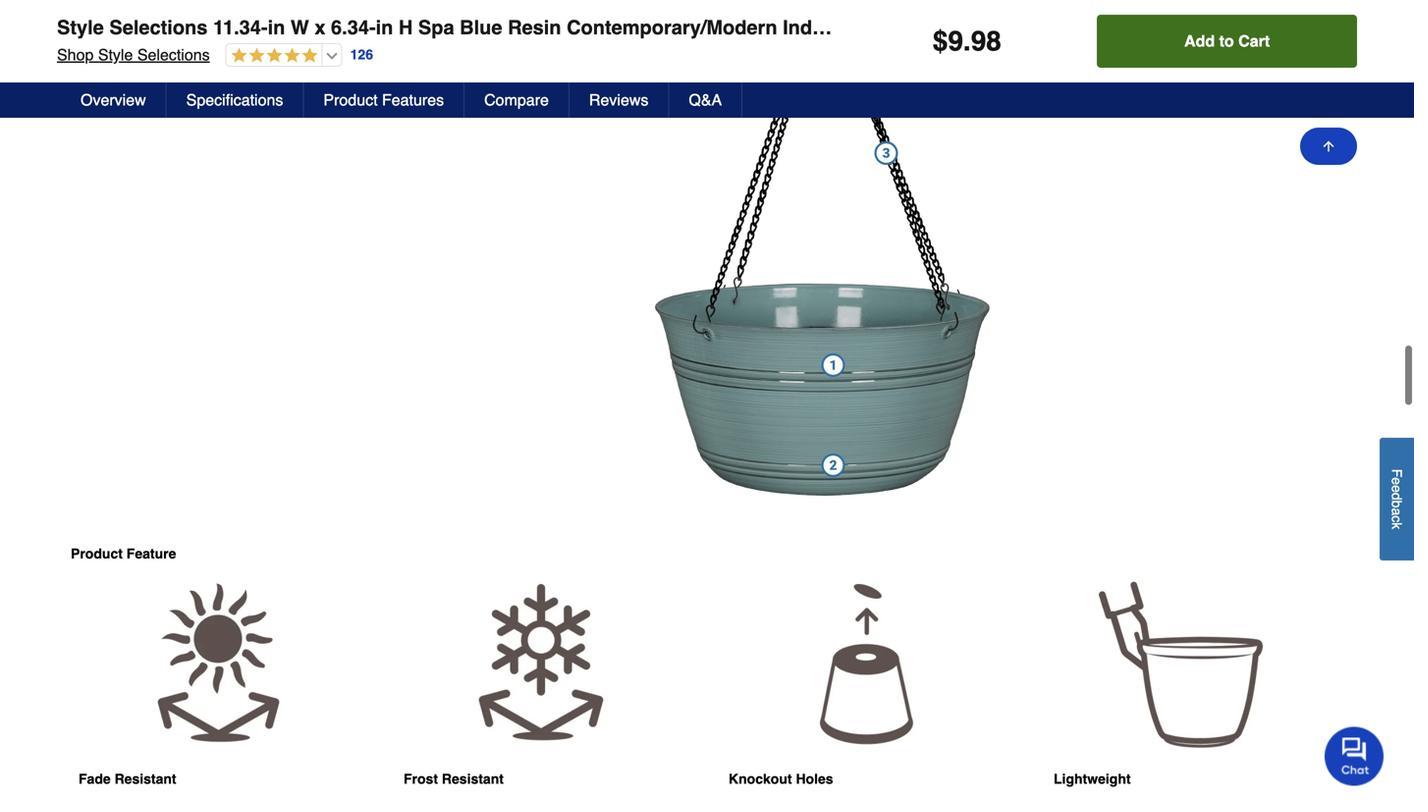 Task type: describe. For each thing, give the bounding box(es) containing it.
overview button
[[61, 83, 167, 118]]

hanging
[[933, 16, 1011, 39]]

x
[[315, 16, 326, 39]]

4.8 stars image
[[227, 47, 318, 65]]

f e e d b a c k
[[1390, 469, 1405, 530]]

11.34-
[[213, 16, 268, 39]]

frost
[[404, 772, 438, 788]]

contemporary/modern
[[567, 16, 778, 39]]

compare button
[[465, 83, 570, 118]]

c
[[1390, 516, 1405, 523]]

.
[[964, 26, 971, 57]]

spa
[[418, 16, 455, 39]]

k
[[1390, 523, 1405, 530]]

features
[[382, 91, 444, 109]]

f e e d b a c k button
[[1380, 438, 1415, 561]]

b
[[1390, 501, 1405, 508]]

add to cart
[[1185, 32, 1271, 50]]

knockout
[[729, 772, 792, 788]]

product feature
[[71, 546, 176, 562]]

indoor/outdoor
[[783, 16, 927, 39]]

2 in from the left
[[376, 16, 393, 39]]

9
[[948, 26, 964, 57]]

98
[[971, 26, 1002, 57]]

cart
[[1239, 32, 1271, 50]]

product features
[[324, 91, 444, 109]]

2 e from the top
[[1390, 485, 1405, 493]]

$ 9 . 98
[[933, 26, 1002, 57]]

fade
[[79, 772, 111, 788]]

product for product features
[[324, 91, 378, 109]]

1 e from the top
[[1390, 478, 1405, 485]]

q&a
[[689, 91, 722, 109]]

feature
[[127, 546, 176, 562]]

planter
[[1017, 16, 1083, 39]]

1 vertical spatial selections
[[137, 46, 210, 64]]

style selections 11.34-in w x 6.34-in h spa blue resin contemporary/modern indoor/outdoor hanging planter
[[57, 16, 1083, 39]]

d
[[1390, 493, 1405, 501]]



Task type: vqa. For each thing, say whether or not it's contained in the screenshot.
$
yes



Task type: locate. For each thing, give the bounding box(es) containing it.
holes
[[796, 772, 834, 788]]

shop style selections
[[57, 46, 210, 64]]

product for product feature
[[71, 546, 123, 562]]

e
[[1390, 478, 1405, 485], [1390, 485, 1405, 493]]

specifications button
[[167, 83, 304, 118]]

resistant right frost
[[442, 772, 504, 788]]

style
[[57, 16, 104, 39], [98, 46, 133, 64]]

style up shop
[[57, 16, 104, 39]]

in left h
[[376, 16, 393, 39]]

specifications
[[186, 91, 283, 109]]

shop
[[57, 46, 94, 64]]

e up d
[[1390, 478, 1405, 485]]

add
[[1185, 32, 1216, 50]]

q&a button
[[669, 83, 743, 118]]

2 resistant from the left
[[442, 772, 504, 788]]

a
[[1390, 508, 1405, 516]]

resistant right fade
[[115, 772, 176, 788]]

1 vertical spatial product
[[71, 546, 123, 562]]

1 horizontal spatial resistant
[[442, 772, 504, 788]]

overview
[[81, 91, 146, 109]]

6.34-
[[331, 16, 376, 39]]

1 horizontal spatial product
[[324, 91, 378, 109]]

w
[[291, 16, 309, 39]]

in
[[268, 16, 285, 39], [376, 16, 393, 39]]

selections up "shop style selections"
[[109, 16, 208, 39]]

0 vertical spatial style
[[57, 16, 104, 39]]

chat invite button image
[[1325, 727, 1385, 787]]

product features button
[[304, 83, 465, 118]]

in left "w"
[[268, 16, 285, 39]]

product inside button
[[324, 91, 378, 109]]

product down 126
[[324, 91, 378, 109]]

h
[[399, 16, 413, 39]]

resistant for frost resistant
[[442, 772, 504, 788]]

resistant for fade resistant
[[115, 772, 176, 788]]

0 horizontal spatial product
[[71, 546, 123, 562]]

product
[[324, 91, 378, 109], [71, 546, 123, 562]]

1 horizontal spatial in
[[376, 16, 393, 39]]

0 horizontal spatial resistant
[[115, 772, 176, 788]]

selections
[[109, 16, 208, 39], [137, 46, 210, 64]]

resistant
[[115, 772, 176, 788], [442, 772, 504, 788]]

knockout holes
[[729, 772, 834, 788]]

0 vertical spatial selections
[[109, 16, 208, 39]]

126
[[350, 47, 373, 63]]

fade resistant
[[79, 772, 176, 788]]

to
[[1220, 32, 1235, 50]]

style right shop
[[98, 46, 133, 64]]

selections up overview button
[[137, 46, 210, 64]]

1 in from the left
[[268, 16, 285, 39]]

0 vertical spatial product
[[324, 91, 378, 109]]

lightweight
[[1054, 772, 1131, 788]]

blue
[[460, 16, 503, 39]]

compare
[[485, 91, 549, 109]]

frost resistant
[[404, 772, 504, 788]]

add to cart button
[[1098, 15, 1358, 68]]

0 horizontal spatial in
[[268, 16, 285, 39]]

resin
[[508, 16, 562, 39]]

f
[[1390, 469, 1405, 478]]

arrow up image
[[1321, 139, 1337, 154]]

reviews
[[589, 91, 649, 109]]

product left feature
[[71, 546, 123, 562]]

1 vertical spatial style
[[98, 46, 133, 64]]

1 resistant from the left
[[115, 772, 176, 788]]

reviews button
[[570, 83, 669, 118]]

e up the b
[[1390, 485, 1405, 493]]

$
[[933, 26, 948, 57]]



